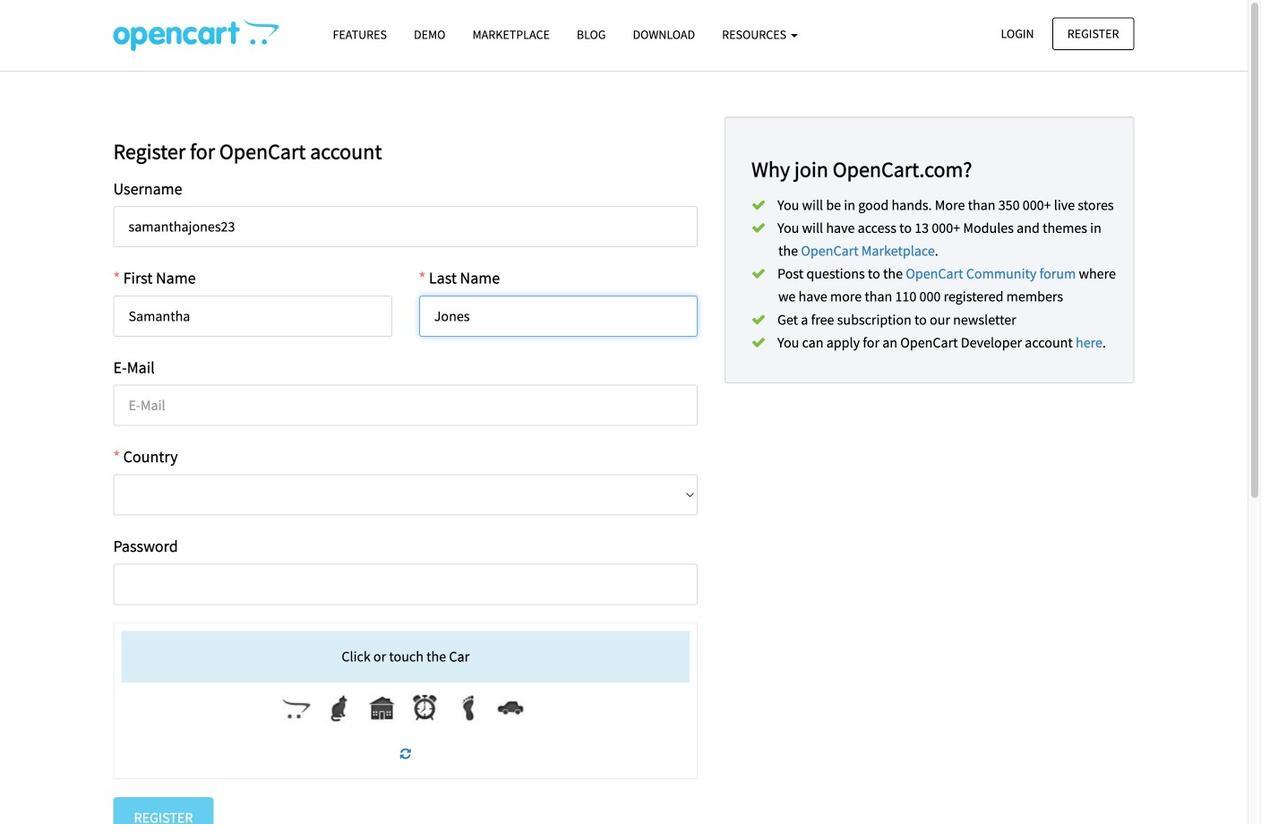 Task type: vqa. For each thing, say whether or not it's contained in the screenshot.
Subscribe to our newsletters and stay informed of new releases and other OpenCart events. on the bottom right of page
no



Task type: describe. For each thing, give the bounding box(es) containing it.
refresh image
[[400, 747, 411, 760]]

First Name text field
[[113, 296, 392, 337]]



Task type: locate. For each thing, give the bounding box(es) containing it.
Last Name text field
[[419, 296, 698, 337]]

None password field
[[113, 564, 698, 605]]

Username text field
[[113, 206, 698, 247]]

opencart - account register image
[[113, 19, 279, 51]]

E-Mail text field
[[113, 385, 698, 426]]



